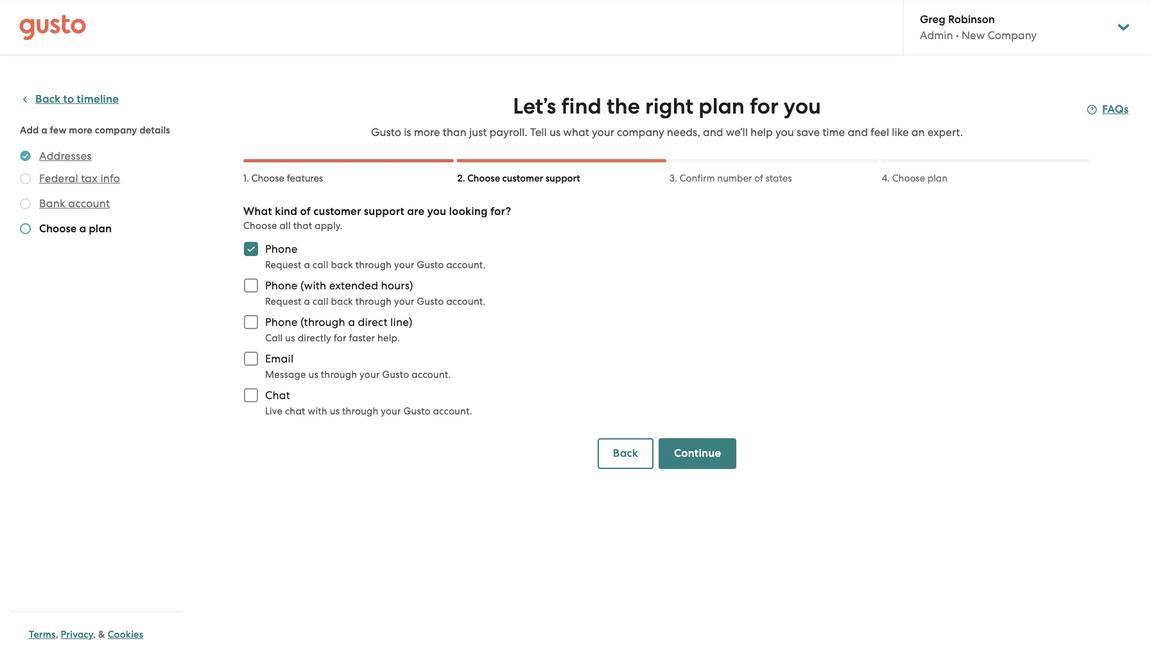 Task type: vqa. For each thing, say whether or not it's contained in the screenshot.
guides
no



Task type: locate. For each thing, give the bounding box(es) containing it.
0 vertical spatial customer
[[503, 173, 544, 184]]

a down account
[[79, 222, 86, 236]]

0 vertical spatial request a call back through your gusto account.
[[265, 260, 486, 271]]

1 phone from the top
[[265, 243, 298, 256]]

1 check image from the top
[[20, 173, 31, 184]]

0 vertical spatial plan
[[699, 93, 745, 119]]

back
[[35, 92, 61, 106], [613, 447, 639, 461]]

find
[[562, 93, 602, 119]]

you
[[784, 93, 822, 119], [776, 126, 794, 139], [428, 205, 447, 218]]

just
[[469, 126, 487, 139]]

email
[[265, 353, 294, 365]]

direct
[[358, 316, 388, 329]]

choose for choose a plan
[[39, 222, 77, 236]]

phone down all
[[265, 243, 298, 256]]

a inside list
[[79, 222, 86, 236]]

addresses
[[39, 150, 92, 163]]

apply.
[[315, 220, 343, 232]]

for
[[750, 93, 779, 119], [334, 333, 347, 344]]

account. for chat
[[433, 406, 473, 418]]

through up extended
[[356, 260, 392, 271]]

company inside let's find the right plan for you gusto is more than just payroll. tell us what your company needs, and we'll help you save time and feel like an expert.
[[617, 126, 665, 139]]

company down 'timeline'
[[95, 125, 137, 136]]

through
[[356, 260, 392, 271], [356, 296, 392, 308], [321, 369, 357, 381], [342, 406, 379, 418]]

2 phone from the top
[[265, 279, 298, 292]]

, left &
[[93, 629, 96, 641]]

choose plan
[[893, 173, 948, 184]]

your down hours)
[[394, 296, 415, 308]]

terms , privacy , & cookies
[[29, 629, 143, 641]]

time
[[823, 126, 845, 139]]

1 vertical spatial back
[[613, 447, 639, 461]]

more right "few"
[[69, 125, 92, 136]]

a
[[41, 125, 47, 136], [79, 222, 86, 236], [304, 260, 310, 271], [304, 296, 310, 308], [348, 316, 355, 329]]

1 horizontal spatial plan
[[699, 93, 745, 119]]

through up direct
[[356, 296, 392, 308]]

support
[[546, 173, 581, 184], [364, 205, 405, 218]]

1 vertical spatial call
[[313, 296, 329, 308]]

for up help
[[750, 93, 779, 119]]

plan up we'll
[[699, 93, 745, 119]]

number
[[718, 173, 752, 184]]

choose
[[252, 173, 285, 184], [468, 173, 500, 184], [893, 173, 926, 184], [243, 220, 277, 232], [39, 222, 77, 236]]

plan down expert.
[[928, 173, 948, 184]]

choose inside "what kind of customer support are you looking for? choose all that apply."
[[243, 220, 277, 232]]

expert.
[[928, 126, 964, 139]]

back for phone
[[331, 260, 353, 271]]

2 request a call back through your gusto account. from the top
[[265, 296, 486, 308]]

2 vertical spatial phone
[[265, 316, 298, 329]]

account.
[[447, 260, 486, 271], [447, 296, 486, 308], [412, 369, 451, 381], [433, 406, 473, 418]]

0 vertical spatial for
[[750, 93, 779, 119]]

live chat with us through your gusto account.
[[265, 406, 473, 418]]

that
[[293, 220, 312, 232]]

request a call back through your gusto account. up direct
[[265, 296, 486, 308]]

0 vertical spatial call
[[313, 260, 329, 271]]

request a call back through your gusto account.
[[265, 260, 486, 271], [265, 296, 486, 308]]

choose down "what"
[[243, 220, 277, 232]]

Chat checkbox
[[237, 382, 265, 410]]

states
[[766, 173, 792, 184]]

0 horizontal spatial ,
[[56, 629, 58, 641]]

through for phone
[[356, 260, 392, 271]]

call down (with
[[313, 296, 329, 308]]

confirm number of states
[[680, 173, 792, 184]]

your up hours)
[[394, 260, 415, 271]]

your for phone
[[394, 260, 415, 271]]

few
[[50, 125, 67, 136]]

back for back
[[613, 447, 639, 461]]

1 horizontal spatial for
[[750, 93, 779, 119]]

request for phone
[[265, 260, 302, 271]]

extended
[[329, 279, 378, 292]]

company down the the
[[617, 126, 665, 139]]

1 vertical spatial phone
[[265, 279, 298, 292]]

for down phone (through a direct line)
[[334, 333, 347, 344]]

through down message us through your gusto account.
[[342, 406, 379, 418]]

2 call from the top
[[313, 296, 329, 308]]

of left 'states'
[[755, 173, 764, 184]]

us
[[550, 126, 561, 139], [285, 333, 295, 344], [309, 369, 319, 381], [330, 406, 340, 418]]

choose down like
[[893, 173, 926, 184]]

0 vertical spatial of
[[755, 173, 764, 184]]

1 horizontal spatial more
[[414, 126, 440, 139]]

and left we'll
[[703, 126, 724, 139]]

1 vertical spatial back
[[331, 296, 353, 308]]

you right are
[[428, 205, 447, 218]]

request
[[265, 260, 302, 271], [265, 296, 302, 308]]

timeline
[[77, 92, 119, 106]]

0 horizontal spatial back
[[35, 92, 61, 106]]

choose up looking
[[468, 173, 500, 184]]

back button
[[598, 439, 654, 470]]

1 vertical spatial request
[[265, 296, 302, 308]]

request for phone (with extended hours)
[[265, 296, 302, 308]]

phone
[[265, 243, 298, 256], [265, 279, 298, 292], [265, 316, 298, 329]]

0 horizontal spatial plan
[[89, 222, 112, 236]]

call for phone (with extended hours)
[[313, 296, 329, 308]]

&
[[98, 629, 105, 641]]

a up (with
[[304, 260, 310, 271]]

1 horizontal spatial and
[[848, 126, 868, 139]]

help.
[[378, 333, 400, 344]]

you inside "what kind of customer support are you looking for? choose all that apply."
[[428, 205, 447, 218]]

your right what
[[592, 126, 615, 139]]

1 , from the left
[[56, 629, 58, 641]]

1 vertical spatial for
[[334, 333, 347, 344]]

phone up the call
[[265, 316, 298, 329]]

1 request a call back through your gusto account. from the top
[[265, 260, 486, 271]]

circle check image
[[20, 148, 31, 164]]

more
[[69, 125, 92, 136], [414, 126, 440, 139]]

1 horizontal spatial ,
[[93, 629, 96, 641]]

phone for phone (with extended hours)
[[265, 279, 298, 292]]

0 horizontal spatial company
[[95, 125, 137, 136]]

0 vertical spatial check image
[[20, 173, 31, 184]]

your down message us through your gusto account.
[[381, 406, 401, 418]]

0 horizontal spatial of
[[300, 205, 311, 218]]

0 horizontal spatial customer
[[314, 205, 361, 218]]

1 horizontal spatial support
[[546, 173, 581, 184]]

account
[[68, 197, 110, 210]]

of
[[755, 173, 764, 184], [300, 205, 311, 218]]

add
[[20, 125, 39, 136]]

,
[[56, 629, 58, 641], [93, 629, 96, 641]]

(through
[[301, 316, 346, 329]]

, left 'privacy' link
[[56, 629, 58, 641]]

3 phone from the top
[[265, 316, 298, 329]]

a left "few"
[[41, 125, 47, 136]]

back up phone (with extended hours)
[[331, 260, 353, 271]]

kind
[[275, 205, 298, 218]]

choose up "what"
[[252, 173, 285, 184]]

your for chat
[[381, 406, 401, 418]]

you right help
[[776, 126, 794, 139]]

check image
[[20, 173, 31, 184], [20, 224, 31, 234]]

support left are
[[364, 205, 405, 218]]

0 vertical spatial request
[[265, 260, 302, 271]]

1 horizontal spatial of
[[755, 173, 764, 184]]

us right with
[[330, 406, 340, 418]]

2 request from the top
[[265, 296, 302, 308]]

choose down bank at the top left of page
[[39, 222, 77, 236]]

call up (with
[[313, 260, 329, 271]]

you up 'save'
[[784, 93, 822, 119]]

bank account
[[39, 197, 110, 210]]

check image down check icon
[[20, 224, 31, 234]]

gusto for phone
[[417, 260, 444, 271]]

request down (with
[[265, 296, 302, 308]]

for?
[[491, 205, 511, 218]]

support down what
[[546, 173, 581, 184]]

0 horizontal spatial support
[[364, 205, 405, 218]]

of inside "what kind of customer support are you looking for? choose all that apply."
[[300, 205, 311, 218]]

check image
[[20, 198, 31, 209]]

2 horizontal spatial plan
[[928, 173, 948, 184]]

0 horizontal spatial and
[[703, 126, 724, 139]]

1 horizontal spatial company
[[617, 126, 665, 139]]

bank
[[39, 197, 65, 210]]

1 vertical spatial request a call back through your gusto account.
[[265, 296, 486, 308]]

Phone (with extended hours) checkbox
[[237, 272, 265, 300]]

admin
[[920, 29, 954, 42]]

2 vertical spatial you
[[428, 205, 447, 218]]

0 vertical spatial back
[[35, 92, 61, 106]]

gusto inside let's find the right plan for you gusto is more than just payroll. tell us what your company needs, and we'll help you save time and feel like an expert.
[[371, 126, 401, 139]]

gusto
[[371, 126, 401, 139], [417, 260, 444, 271], [417, 296, 444, 308], [382, 369, 409, 381], [404, 406, 431, 418]]

home image
[[19, 14, 86, 40]]

your up live chat with us through your gusto account. at the left of page
[[360, 369, 380, 381]]

0 vertical spatial back
[[331, 260, 353, 271]]

gusto for chat
[[404, 406, 431, 418]]

1 vertical spatial support
[[364, 205, 405, 218]]

1 horizontal spatial customer
[[503, 173, 544, 184]]

of up the "that" on the top
[[300, 205, 311, 218]]

1 vertical spatial check image
[[20, 224, 31, 234]]

customer up apply.
[[314, 205, 361, 218]]

are
[[407, 205, 425, 218]]

plan down account
[[89, 222, 112, 236]]

chat
[[265, 389, 290, 402]]

privacy
[[61, 629, 93, 641]]

request up (with
[[265, 260, 302, 271]]

phone left (with
[[265, 279, 298, 292]]

us right tell
[[550, 126, 561, 139]]

back
[[331, 260, 353, 271], [331, 296, 353, 308]]

1 vertical spatial customer
[[314, 205, 361, 218]]

and
[[703, 126, 724, 139], [848, 126, 868, 139]]

through down call us directly for faster help.
[[321, 369, 357, 381]]

more right is
[[414, 126, 440, 139]]

check image down circle check icon
[[20, 173, 31, 184]]

tell
[[530, 126, 547, 139]]

request a call back through your gusto account. up extended
[[265, 260, 486, 271]]

2 back from the top
[[331, 296, 353, 308]]

1 vertical spatial of
[[300, 205, 311, 218]]

plan
[[699, 93, 745, 119], [928, 173, 948, 184], [89, 222, 112, 236]]

choose a plan list
[[20, 148, 178, 240]]

choose for choose features
[[252, 173, 285, 184]]

1 back from the top
[[331, 260, 353, 271]]

phone (with extended hours)
[[265, 279, 413, 292]]

cookies button
[[108, 628, 143, 643]]

2 vertical spatial plan
[[89, 222, 112, 236]]

0 vertical spatial you
[[784, 93, 822, 119]]

and left feel in the right of the page
[[848, 126, 868, 139]]

call
[[313, 260, 329, 271], [313, 296, 329, 308]]

your
[[592, 126, 615, 139], [394, 260, 415, 271], [394, 296, 415, 308], [360, 369, 380, 381], [381, 406, 401, 418]]

0 vertical spatial phone
[[265, 243, 298, 256]]

1 horizontal spatial back
[[613, 447, 639, 461]]

choose for choose plan
[[893, 173, 926, 184]]

choose inside list
[[39, 222, 77, 236]]

customer up for?
[[503, 173, 544, 184]]

1 request from the top
[[265, 260, 302, 271]]

customer
[[503, 173, 544, 184], [314, 205, 361, 218]]

back down phone (with extended hours)
[[331, 296, 353, 308]]

1 call from the top
[[313, 260, 329, 271]]

of for number
[[755, 173, 764, 184]]

add a few more company details
[[20, 125, 170, 136]]



Task type: describe. For each thing, give the bounding box(es) containing it.
us inside let's find the right plan for you gusto is more than just payroll. tell us what your company needs, and we'll help you save time and feel like an expert.
[[550, 126, 561, 139]]

a down (with
[[304, 296, 310, 308]]

gusto for phone (with extended hours)
[[417, 296, 444, 308]]

call
[[265, 333, 283, 344]]

privacy link
[[61, 629, 93, 641]]

than
[[443, 126, 467, 139]]

2 check image from the top
[[20, 224, 31, 234]]

let's find the right plan for you gusto is more than just payroll. tell us what your company needs, and we'll help you save time and feel like an expert.
[[371, 93, 964, 139]]

back to timeline
[[35, 92, 119, 106]]

a up the faster
[[348, 316, 355, 329]]

message
[[265, 369, 306, 381]]

1 and from the left
[[703, 126, 724, 139]]

customer inside "what kind of customer support are you looking for? choose all that apply."
[[314, 205, 361, 218]]

through for phone (with extended hours)
[[356, 296, 392, 308]]

1 vertical spatial you
[[776, 126, 794, 139]]

support inside "what kind of customer support are you looking for? choose all that apply."
[[364, 205, 405, 218]]

help
[[751, 126, 773, 139]]

message us through your gusto account.
[[265, 369, 451, 381]]

the
[[607, 93, 640, 119]]

is
[[404, 126, 411, 139]]

cookies
[[108, 629, 143, 641]]

federal
[[39, 172, 78, 185]]

confirm
[[680, 173, 715, 184]]

looking
[[449, 205, 488, 218]]

1 vertical spatial plan
[[928, 173, 948, 184]]

call us directly for faster help.
[[265, 333, 400, 344]]

what kind of customer support are you looking for? choose all that apply.
[[243, 205, 511, 232]]

0 horizontal spatial for
[[334, 333, 347, 344]]

us right message
[[309, 369, 319, 381]]

company
[[988, 29, 1037, 42]]

Email checkbox
[[237, 345, 265, 373]]

choose customer support
[[468, 173, 581, 184]]

account. for phone
[[447, 260, 486, 271]]

an
[[912, 126, 925, 139]]

2 , from the left
[[93, 629, 96, 641]]

(with
[[301, 279, 327, 292]]

all
[[280, 220, 291, 232]]

phone for phone (through a direct line)
[[265, 316, 298, 329]]

0 horizontal spatial more
[[69, 125, 92, 136]]

federal tax info
[[39, 172, 120, 185]]

robinson
[[949, 13, 995, 26]]

terms link
[[29, 629, 56, 641]]

plan inside list
[[89, 222, 112, 236]]

line)
[[391, 316, 413, 329]]

federal tax info button
[[39, 171, 120, 186]]

phone (through a direct line)
[[265, 316, 413, 329]]

account. for phone (with extended hours)
[[447, 296, 486, 308]]

let's
[[513, 93, 556, 119]]

new
[[962, 29, 986, 42]]

needs,
[[667, 126, 701, 139]]

Phone (through a direct line) checkbox
[[237, 308, 265, 337]]

back for phone (with extended hours)
[[331, 296, 353, 308]]

2 and from the left
[[848, 126, 868, 139]]

what
[[564, 126, 590, 139]]

of for kind
[[300, 205, 311, 218]]

more inside let's find the right plan for you gusto is more than just payroll. tell us what your company needs, and we'll help you save time and feel like an expert.
[[414, 126, 440, 139]]

bank account button
[[39, 196, 110, 211]]

Phone checkbox
[[237, 235, 265, 263]]

faster
[[349, 333, 375, 344]]

through for chat
[[342, 406, 379, 418]]

plan inside let's find the right plan for you gusto is more than just payroll. tell us what your company needs, and we'll help you save time and feel like an expert.
[[699, 93, 745, 119]]

feel
[[871, 126, 890, 139]]

terms
[[29, 629, 56, 641]]

faqs button
[[1087, 102, 1129, 118]]

what
[[243, 205, 272, 218]]

like
[[892, 126, 909, 139]]

choose for choose customer support
[[468, 173, 500, 184]]

for inside let's find the right plan for you gusto is more than just payroll. tell us what your company needs, and we'll help you save time and feel like an expert.
[[750, 93, 779, 119]]

to
[[63, 92, 74, 106]]

hours)
[[381, 279, 413, 292]]

info
[[100, 172, 120, 185]]

back for back to timeline
[[35, 92, 61, 106]]

0 vertical spatial support
[[546, 173, 581, 184]]

call for phone
[[313, 260, 329, 271]]

addresses button
[[39, 148, 92, 164]]

you for for
[[784, 93, 822, 119]]

payroll.
[[490, 126, 528, 139]]

request a call back through your gusto account. for phone (with extended hours)
[[265, 296, 486, 308]]

your inside let's find the right plan for you gusto is more than just payroll. tell us what your company needs, and we'll help you save time and feel like an expert.
[[592, 126, 615, 139]]

greg robinson admin • new company
[[920, 13, 1037, 42]]

details
[[140, 125, 170, 136]]

your for phone (with extended hours)
[[394, 296, 415, 308]]

save
[[797, 126, 820, 139]]

with
[[308, 406, 328, 418]]

choose features
[[252, 173, 323, 184]]

chat
[[285, 406, 305, 418]]

tax
[[81, 172, 98, 185]]

request a call back through your gusto account. for phone
[[265, 260, 486, 271]]

•
[[956, 29, 959, 42]]

you for are
[[428, 205, 447, 218]]

faqs
[[1103, 103, 1129, 116]]

continue
[[675, 447, 722, 461]]

continue button
[[659, 439, 737, 470]]

right
[[646, 93, 694, 119]]

directly
[[298, 333, 331, 344]]

phone for phone
[[265, 243, 298, 256]]

us right the call
[[285, 333, 295, 344]]

back to timeline button
[[20, 92, 119, 107]]

features
[[287, 173, 323, 184]]

choose a plan
[[39, 222, 112, 236]]

we'll
[[726, 126, 748, 139]]

greg
[[920, 13, 946, 26]]

live
[[265, 406, 283, 418]]



